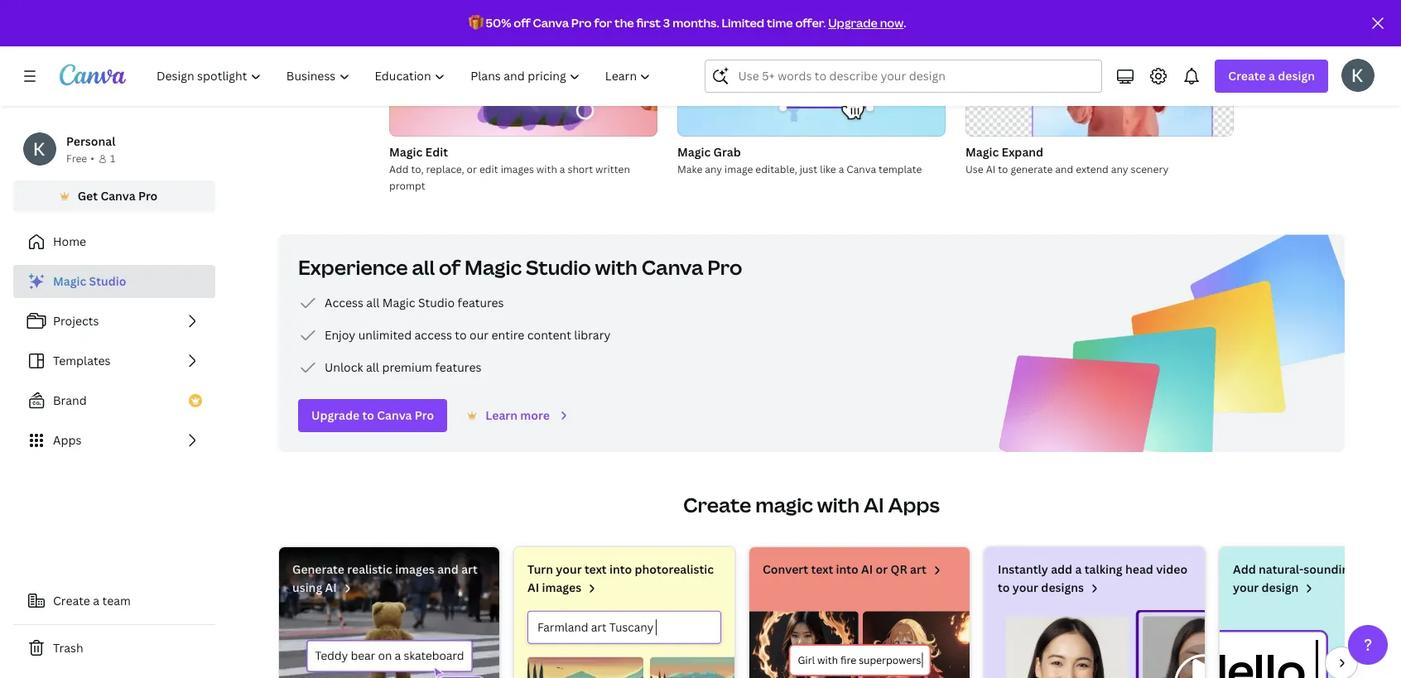 Task type: describe. For each thing, give the bounding box(es) containing it.
and inside generate realistic images and art using ai
[[438, 562, 459, 578]]

art inside generate realistic images and art using ai
[[462, 562, 478, 578]]

create a team
[[53, 593, 131, 609]]

1 vertical spatial apps
[[889, 491, 940, 519]]

art inside button
[[911, 562, 927, 578]]

scenery
[[1131, 162, 1169, 176]]

all for of
[[412, 254, 435, 281]]

ai for apps
[[864, 491, 885, 519]]

create for create a team
[[53, 593, 90, 609]]

turn your text into photorealistic ai images
[[528, 562, 714, 596]]

head
[[1126, 562, 1154, 578]]

unlock all premium features
[[325, 360, 482, 375]]

written
[[596, 162, 630, 176]]

trash
[[53, 640, 83, 656]]

with inside magic edit add to, replace, or edit images with a short written prompt
[[537, 162, 558, 176]]

templates link
[[13, 345, 215, 378]]

magic expand group
[[966, 0, 1235, 178]]

ai for to
[[987, 162, 996, 176]]

any inside magic expand use ai to generate and extend any scenery
[[1112, 162, 1129, 176]]

text inside "turn your text into photorealistic ai images"
[[585, 562, 607, 578]]

extend
[[1076, 162, 1109, 176]]

all for magic
[[367, 295, 380, 311]]

access
[[325, 295, 364, 311]]

free
[[66, 152, 87, 166]]

all for premium
[[366, 360, 379, 375]]

the
[[615, 15, 634, 31]]

a inside 'create a design' dropdown button
[[1269, 68, 1276, 84]]

video
[[1157, 562, 1188, 578]]

t
[[1398, 562, 1402, 578]]

templates
[[53, 353, 111, 369]]

offer.
[[796, 15, 826, 31]]

instantly add a talking head video to your designs button
[[984, 547, 1402, 679]]

grab
[[714, 144, 741, 160]]

off
[[514, 15, 531, 31]]

sounding
[[1304, 562, 1356, 578]]

unlock
[[325, 360, 363, 375]]

add
[[1052, 562, 1073, 578]]

limited
[[722, 15, 765, 31]]

create a design button
[[1216, 60, 1329, 93]]

a inside magic edit add to, replace, or edit images with a short written prompt
[[560, 162, 565, 176]]

experience all of magic studio with canva pro
[[298, 254, 743, 281]]

upgrade inside button
[[312, 408, 360, 423]]

upgrade to canva pro
[[312, 408, 434, 423]]

create a design
[[1229, 68, 1316, 84]]

0 horizontal spatial apps
[[53, 433, 81, 448]]

image
[[725, 162, 753, 176]]

0 vertical spatial upgrade
[[829, 15, 878, 31]]

edit
[[480, 162, 499, 176]]

convert
[[763, 562, 809, 578]]

images inside generate realistic images and art using ai
[[395, 562, 435, 578]]

create magic with ai apps
[[684, 491, 940, 519]]

instantly add a talking head video to your designs
[[998, 562, 1188, 596]]

magic right of at the left top of page
[[465, 254, 522, 281]]

list containing magic studio
[[13, 265, 215, 457]]

make
[[678, 162, 703, 176]]

2 horizontal spatial with
[[818, 491, 860, 519]]

using
[[292, 580, 322, 596]]

convert text into ai or qr art
[[763, 562, 927, 578]]

a inside instantly add a talking head video to your designs
[[1076, 562, 1082, 578]]

convert text into ai or qr art button
[[749, 547, 971, 679]]

to left 'our'
[[455, 327, 467, 343]]

2 horizontal spatial studio
[[526, 254, 591, 281]]

qr
[[891, 562, 908, 578]]

2 text from the left
[[812, 562, 834, 578]]

talking
[[1085, 562, 1123, 578]]

1 vertical spatial features
[[435, 360, 482, 375]]

upgrade now button
[[829, 15, 904, 31]]

turn your text into photorealistic ai images button
[[514, 547, 736, 679]]

more
[[521, 408, 550, 423]]

learn
[[486, 408, 518, 423]]

photorealistic
[[635, 562, 714, 578]]

enjoy
[[325, 327, 356, 343]]

months.
[[673, 15, 720, 31]]

add inside magic edit add to, replace, or edit images with a short written prompt
[[389, 162, 409, 176]]

apps link
[[13, 424, 215, 457]]

magic for magic grab make any image editable, just like a canva template
[[678, 144, 711, 160]]

turn
[[528, 562, 553, 578]]

add natural-sounding voices t button
[[1220, 547, 1402, 679]]

access all magic studio features
[[325, 295, 504, 311]]

get canva pro
[[78, 188, 158, 204]]

enjoy unlimited access to our entire content library
[[325, 327, 611, 343]]

magic studio
[[53, 273, 126, 289]]

or inside magic edit add to, replace, or edit images with a short written prompt
[[467, 162, 477, 176]]

50%
[[486, 15, 512, 31]]

.
[[904, 15, 907, 31]]

generate realistic images and art using ai button
[[278, 547, 500, 679]]

ai for or
[[862, 562, 873, 578]]

premium
[[382, 360, 433, 375]]

generate realistic images and art using ai
[[292, 562, 478, 596]]

unlimited
[[359, 327, 412, 343]]

first
[[637, 15, 661, 31]]

images inside magic edit add to, replace, or edit images with a short written prompt
[[501, 162, 534, 176]]

any inside the magic grab make any image editable, just like a canva template
[[705, 162, 723, 176]]

like
[[820, 162, 837, 176]]



Task type: locate. For each thing, give the bounding box(es) containing it.
all right unlock at left bottom
[[366, 360, 379, 375]]

magic down home
[[53, 273, 86, 289]]

library
[[574, 327, 611, 343]]

0 vertical spatial features
[[458, 295, 504, 311]]

a right like
[[839, 162, 845, 176]]

to
[[999, 162, 1009, 176], [455, 327, 467, 343], [362, 408, 374, 423], [998, 580, 1010, 596]]

and right realistic on the left
[[438, 562, 459, 578]]

of
[[439, 254, 461, 281]]

1 into from the left
[[610, 562, 632, 578]]

edit
[[426, 144, 448, 160]]

2 any from the left
[[1112, 162, 1129, 176]]

1 vertical spatial with
[[595, 254, 638, 281]]

ai inside generate realistic images and art using ai
[[325, 580, 337, 596]]

your down instantly
[[1013, 580, 1039, 596]]

magic edit add to, replace, or edit images with a short written prompt
[[389, 144, 630, 193]]

0 horizontal spatial art
[[462, 562, 478, 578]]

magic inside the magic grab make any image editable, just like a canva template
[[678, 144, 711, 160]]

🎁
[[469, 15, 484, 31]]

images right edit
[[501, 162, 534, 176]]

all left of at the left top of page
[[412, 254, 435, 281]]

1 vertical spatial all
[[367, 295, 380, 311]]

1 vertical spatial your
[[1013, 580, 1039, 596]]

🎁 50% off canva pro for the first 3 months. limited time offer. upgrade now .
[[469, 15, 907, 31]]

0 horizontal spatial or
[[467, 162, 477, 176]]

apps down brand
[[53, 433, 81, 448]]

magic grab make any image editable, just like a canva template
[[678, 144, 923, 176]]

ai left qr at the right bottom
[[862, 562, 873, 578]]

2 horizontal spatial create
[[1229, 68, 1267, 84]]

into left photorealistic
[[610, 562, 632, 578]]

1 horizontal spatial images
[[501, 162, 534, 176]]

0 vertical spatial and
[[1056, 162, 1074, 176]]

generate
[[1011, 162, 1053, 176]]

list
[[13, 265, 215, 457], [298, 293, 611, 378]]

or inside button
[[876, 562, 888, 578]]

magic up the use on the top of the page
[[966, 144, 999, 160]]

create for create magic with ai apps
[[684, 491, 752, 519]]

experience
[[298, 254, 408, 281]]

art left turn
[[462, 562, 478, 578]]

magic inside magic expand use ai to generate and extend any scenery
[[966, 144, 999, 160]]

upgrade left now
[[829, 15, 878, 31]]

art right qr at the right bottom
[[911, 562, 927, 578]]

0 horizontal spatial with
[[537, 162, 558, 176]]

images
[[501, 162, 534, 176], [395, 562, 435, 578], [542, 580, 582, 596]]

1 horizontal spatial or
[[876, 562, 888, 578]]

0 vertical spatial create
[[1229, 68, 1267, 84]]

your
[[556, 562, 582, 578], [1013, 580, 1039, 596]]

1 horizontal spatial into
[[836, 562, 859, 578]]

0 horizontal spatial and
[[438, 562, 459, 578]]

and left extend
[[1056, 162, 1074, 176]]

•
[[91, 152, 94, 166]]

our
[[470, 327, 489, 343]]

1 horizontal spatial your
[[1013, 580, 1039, 596]]

ai down generate
[[325, 580, 337, 596]]

studio up 'access'
[[418, 295, 455, 311]]

projects
[[53, 313, 99, 329]]

0 horizontal spatial add
[[389, 162, 409, 176]]

0 vertical spatial or
[[467, 162, 477, 176]]

magic inside magic edit add to, replace, or edit images with a short written prompt
[[389, 144, 423, 160]]

2 vertical spatial all
[[366, 360, 379, 375]]

magic up unlimited
[[383, 295, 416, 311]]

expand
[[1002, 144, 1044, 160]]

upgrade down unlock at left bottom
[[312, 408, 360, 423]]

all
[[412, 254, 435, 281], [367, 295, 380, 311], [366, 360, 379, 375]]

magic edit group
[[389, 0, 658, 195]]

1 horizontal spatial list
[[298, 293, 611, 378]]

1 text from the left
[[585, 562, 607, 578]]

images down turn
[[542, 580, 582, 596]]

create left team
[[53, 593, 90, 609]]

1 any from the left
[[705, 162, 723, 176]]

learn more button
[[459, 400, 575, 429]]

studio down "home" link
[[89, 273, 126, 289]]

1 vertical spatial and
[[438, 562, 459, 578]]

home link
[[13, 225, 215, 259]]

3
[[664, 15, 671, 31]]

1
[[110, 152, 115, 166]]

or left edit
[[467, 162, 477, 176]]

2 vertical spatial create
[[53, 593, 90, 609]]

editable,
[[756, 162, 798, 176]]

magic for magic studio
[[53, 273, 86, 289]]

get
[[78, 188, 98, 204]]

upgrade to canva pro button
[[298, 399, 448, 433]]

voices
[[1359, 562, 1395, 578]]

1 horizontal spatial with
[[595, 254, 638, 281]]

team
[[102, 593, 131, 609]]

1 horizontal spatial upgrade
[[829, 15, 878, 31]]

into left qr at the right bottom
[[836, 562, 859, 578]]

0 horizontal spatial studio
[[89, 273, 126, 289]]

a
[[1269, 68, 1276, 84], [560, 162, 565, 176], [839, 162, 845, 176], [1076, 562, 1082, 578], [93, 593, 100, 609]]

ai inside magic expand use ai to generate and extend any scenery
[[987, 162, 996, 176]]

1 vertical spatial or
[[876, 562, 888, 578]]

magic studio link
[[13, 265, 215, 298]]

free •
[[66, 152, 94, 166]]

1 vertical spatial create
[[684, 491, 752, 519]]

create left design
[[1229, 68, 1267, 84]]

to inside button
[[362, 408, 374, 423]]

magic for magic edit add to, replace, or edit images with a short written prompt
[[389, 144, 423, 160]]

apps
[[53, 433, 81, 448], [889, 491, 940, 519]]

projects link
[[13, 305, 215, 338]]

trash link
[[13, 632, 215, 665]]

images inside "turn your text into photorealistic ai images"
[[542, 580, 582, 596]]

natural-
[[1259, 562, 1304, 578]]

1 vertical spatial upgrade
[[312, 408, 360, 423]]

with
[[537, 162, 558, 176], [595, 254, 638, 281], [818, 491, 860, 519]]

0 vertical spatial all
[[412, 254, 435, 281]]

2 horizontal spatial images
[[542, 580, 582, 596]]

a right add at the bottom
[[1076, 562, 1082, 578]]

text right turn
[[585, 562, 607, 578]]

1 horizontal spatial create
[[684, 491, 752, 519]]

1 horizontal spatial studio
[[418, 295, 455, 311]]

with up library
[[595, 254, 638, 281]]

pro
[[572, 15, 592, 31], [138, 188, 158, 204], [708, 254, 743, 281], [415, 408, 434, 423]]

0 horizontal spatial any
[[705, 162, 723, 176]]

magic up to,
[[389, 144, 423, 160]]

ai up convert text into ai or qr art
[[864, 491, 885, 519]]

text
[[585, 562, 607, 578], [812, 562, 834, 578]]

a left short
[[560, 162, 565, 176]]

1 vertical spatial add
[[1234, 562, 1257, 578]]

0 vertical spatial apps
[[53, 433, 81, 448]]

create for create a design
[[1229, 68, 1267, 84]]

magic expand use ai to generate and extend any scenery
[[966, 144, 1169, 176]]

magic up "make"
[[678, 144, 711, 160]]

1 horizontal spatial art
[[911, 562, 927, 578]]

learn more
[[486, 408, 550, 423]]

your inside instantly add a talking head video to your designs
[[1013, 580, 1039, 596]]

to inside magic expand use ai to generate and extend any scenery
[[999, 162, 1009, 176]]

1 horizontal spatial any
[[1112, 162, 1129, 176]]

images right realistic on the left
[[395, 562, 435, 578]]

2 art from the left
[[911, 562, 927, 578]]

0 horizontal spatial list
[[13, 265, 215, 457]]

home
[[53, 234, 86, 249]]

or
[[467, 162, 477, 176], [876, 562, 888, 578]]

Search search field
[[739, 60, 1070, 92]]

0 vertical spatial images
[[501, 162, 534, 176]]

a left design
[[1269, 68, 1276, 84]]

generate
[[292, 562, 345, 578]]

prompt
[[389, 179, 426, 193]]

canva
[[533, 15, 569, 31], [847, 162, 877, 176], [101, 188, 136, 204], [642, 254, 704, 281], [377, 408, 412, 423]]

template
[[879, 162, 923, 176]]

1 horizontal spatial text
[[812, 562, 834, 578]]

2 vertical spatial with
[[818, 491, 860, 519]]

now
[[881, 15, 904, 31]]

1 horizontal spatial apps
[[889, 491, 940, 519]]

with left short
[[537, 162, 558, 176]]

brand link
[[13, 384, 215, 418]]

list containing access all magic studio features
[[298, 293, 611, 378]]

create inside dropdown button
[[1229, 68, 1267, 84]]

create a team button
[[13, 585, 215, 618]]

access
[[415, 327, 452, 343]]

add inside add natural-sounding voices t
[[1234, 562, 1257, 578]]

add left natural-
[[1234, 562, 1257, 578]]

text right convert
[[812, 562, 834, 578]]

0 horizontal spatial text
[[585, 562, 607, 578]]

canva inside the magic grab make any image editable, just like a canva template
[[847, 162, 877, 176]]

replace,
[[426, 162, 465, 176]]

any down grab
[[705, 162, 723, 176]]

to down unlock at left bottom
[[362, 408, 374, 423]]

short
[[568, 162, 593, 176]]

apps up qr at the right bottom
[[889, 491, 940, 519]]

0 vertical spatial your
[[556, 562, 582, 578]]

1 horizontal spatial add
[[1234, 562, 1257, 578]]

features down enjoy unlimited access to our entire content library
[[435, 360, 482, 375]]

ai
[[987, 162, 996, 176], [864, 491, 885, 519], [862, 562, 873, 578], [325, 580, 337, 596], [528, 580, 539, 596]]

time
[[767, 15, 793, 31]]

top level navigation element
[[146, 60, 666, 93]]

use
[[966, 162, 984, 176]]

add
[[389, 162, 409, 176], [1234, 562, 1257, 578]]

0 vertical spatial add
[[389, 162, 409, 176]]

0 horizontal spatial images
[[395, 562, 435, 578]]

content
[[528, 327, 572, 343]]

all right access
[[367, 295, 380, 311]]

into inside "turn your text into photorealistic ai images"
[[610, 562, 632, 578]]

a inside create a team button
[[93, 593, 100, 609]]

0 horizontal spatial upgrade
[[312, 408, 360, 423]]

to inside instantly add a talking head video to your designs
[[998, 580, 1010, 596]]

magic
[[756, 491, 814, 519]]

brand
[[53, 393, 87, 408]]

any
[[705, 162, 723, 176], [1112, 162, 1129, 176]]

magic for magic expand use ai to generate and extend any scenery
[[966, 144, 999, 160]]

0 horizontal spatial create
[[53, 593, 90, 609]]

add left to,
[[389, 162, 409, 176]]

features
[[458, 295, 504, 311], [435, 360, 482, 375]]

to down expand at the top of the page
[[999, 162, 1009, 176]]

kendall parks image
[[1342, 59, 1375, 92]]

ai inside "turn your text into photorealistic ai images"
[[528, 580, 539, 596]]

features up 'our'
[[458, 295, 504, 311]]

0 horizontal spatial into
[[610, 562, 632, 578]]

personal
[[66, 133, 116, 149]]

any right extend
[[1112, 162, 1129, 176]]

or left qr at the right bottom
[[876, 562, 888, 578]]

designs
[[1042, 580, 1085, 596]]

studio
[[526, 254, 591, 281], [89, 273, 126, 289], [418, 295, 455, 311]]

realistic
[[347, 562, 393, 578]]

ai down turn
[[528, 580, 539, 596]]

your right turn
[[556, 562, 582, 578]]

and inside magic expand use ai to generate and extend any scenery
[[1056, 162, 1074, 176]]

to down instantly
[[998, 580, 1010, 596]]

1 art from the left
[[462, 562, 478, 578]]

create left the magic
[[684, 491, 752, 519]]

2 into from the left
[[836, 562, 859, 578]]

a left team
[[93, 593, 100, 609]]

create inside button
[[53, 593, 90, 609]]

just
[[800, 162, 818, 176]]

1 horizontal spatial and
[[1056, 162, 1074, 176]]

None search field
[[705, 60, 1103, 93]]

magic grab group
[[678, 0, 946, 178]]

and
[[1056, 162, 1074, 176], [438, 562, 459, 578]]

a inside the magic grab make any image editable, just like a canva template
[[839, 162, 845, 176]]

0 horizontal spatial your
[[556, 562, 582, 578]]

2 vertical spatial images
[[542, 580, 582, 596]]

studio up content
[[526, 254, 591, 281]]

add natural-sounding voices t
[[1234, 562, 1402, 596]]

0 vertical spatial with
[[537, 162, 558, 176]]

ai right the use on the top of the page
[[987, 162, 996, 176]]

with right the magic
[[818, 491, 860, 519]]

your inside "turn your text into photorealistic ai images"
[[556, 562, 582, 578]]

get canva pro button
[[13, 181, 215, 212]]

1 vertical spatial images
[[395, 562, 435, 578]]



Task type: vqa. For each thing, say whether or not it's contained in the screenshot.


